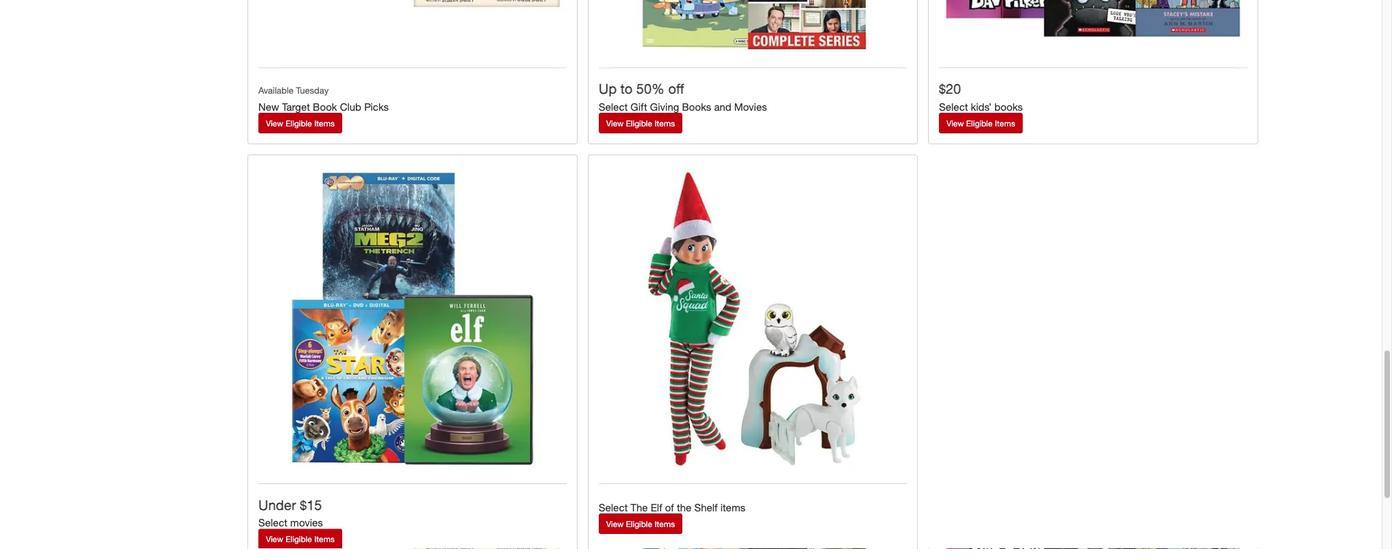 Task type: locate. For each thing, give the bounding box(es) containing it.
picks
[[364, 100, 389, 113]]

select kids' books image
[[939, 0, 1247, 57]]

select
[[599, 100, 628, 113], [939, 100, 968, 113], [599, 502, 628, 514], [258, 517, 287, 530]]

select the elf of the shelf items image
[[599, 166, 907, 474]]

eligible inside select the elf of the shelf items view eligible items
[[626, 519, 652, 530]]

select down up
[[599, 100, 628, 113]]

select down under
[[258, 517, 287, 530]]

eligible down gift
[[626, 118, 652, 129]]

eligible inside the up to 50% off select gift giving books and movies view eligible items
[[626, 118, 652, 129]]

items
[[720, 502, 746, 514]]

movies
[[734, 100, 767, 113]]

view inside $20 select kids' books view eligible items
[[947, 118, 964, 129]]

select left the
[[599, 502, 628, 514]]

the
[[631, 502, 648, 514]]

items
[[314, 118, 335, 129], [655, 118, 675, 129], [995, 118, 1015, 129], [655, 519, 675, 530], [314, 535, 335, 545]]

items down of
[[655, 519, 675, 530]]

kids'
[[971, 100, 992, 113]]

items down books
[[995, 118, 1015, 129]]

select movies image
[[258, 166, 567, 474]]

eligible down the movies
[[286, 535, 312, 545]]

select the elf of the shelf items link
[[599, 502, 907, 514]]

select inside select the elf of the shelf items view eligible items
[[599, 502, 628, 514]]

up
[[599, 81, 617, 97]]

select movies link
[[258, 517, 567, 530]]

and
[[714, 100, 731, 113]]

eligible
[[286, 118, 312, 129], [626, 118, 652, 129], [966, 118, 993, 129], [626, 519, 652, 530], [286, 535, 312, 545]]

eligible down the
[[626, 519, 652, 530]]

eligible down target
[[286, 118, 312, 129]]

items inside $20 select kids' books view eligible items
[[995, 118, 1015, 129]]

new target book club picks image
[[258, 0, 567, 57]]

of
[[665, 502, 674, 514]]

eligible inside available tuesday new target book club picks view eligible items
[[286, 118, 312, 129]]

select gift giving books and movies link
[[599, 100, 907, 113]]

items down giving
[[655, 118, 675, 129]]

select down $20
[[939, 100, 968, 113]]

eligible inside $20 select kids' books view eligible items
[[966, 118, 993, 129]]

book
[[313, 100, 337, 113]]

items down the movies
[[314, 535, 335, 545]]

eligible down kids' on the top right of page
[[966, 118, 993, 129]]

view
[[266, 118, 283, 129], [606, 118, 624, 129], [947, 118, 964, 129], [606, 519, 624, 530], [266, 535, 283, 545]]

eligible inside under $15 select movies view eligible items
[[286, 535, 312, 545]]

items down book
[[314, 118, 335, 129]]

$15
[[300, 497, 322, 514]]

view inside select the elf of the shelf items view eligible items
[[606, 519, 624, 530]]



Task type: vqa. For each thing, say whether or not it's contained in the screenshot.
Select
yes



Task type: describe. For each thing, give the bounding box(es) containing it.
select inside the up to 50% off select gift giving books and movies view eligible items
[[599, 100, 628, 113]]

50%
[[636, 81, 665, 97]]

books
[[995, 100, 1023, 113]]

select inside $20 select kids' books view eligible items
[[939, 100, 968, 113]]

club
[[340, 100, 361, 113]]

up to 50% off select gift giving books and movies view eligible items
[[599, 81, 767, 129]]

books
[[682, 100, 711, 113]]

select inside under $15 select movies view eligible items
[[258, 517, 287, 530]]

available tuesday new target book club picks view eligible items
[[258, 85, 389, 129]]

under
[[258, 497, 296, 514]]

tuesday
[[296, 85, 329, 96]]

movies
[[290, 517, 323, 530]]

shelf
[[694, 502, 718, 514]]

select the elf of the shelf items view eligible items
[[599, 502, 746, 530]]

select gift giving books and movies image
[[599, 0, 907, 57]]

under $15 select movies view eligible items
[[258, 497, 335, 545]]

view inside under $15 select movies view eligible items
[[266, 535, 283, 545]]

target
[[282, 100, 310, 113]]

available
[[258, 85, 294, 96]]

items inside under $15 select movies view eligible items
[[314, 535, 335, 545]]

to
[[621, 81, 633, 97]]

items inside available tuesday new target book club picks view eligible items
[[314, 118, 335, 129]]

elf
[[651, 502, 662, 514]]

view inside the up to 50% off select gift giving books and movies view eligible items
[[606, 118, 624, 129]]

new target book club picks link
[[258, 100, 567, 113]]

select kids' books link
[[939, 100, 1247, 113]]

gift
[[631, 100, 647, 113]]

view inside available tuesday new target book club picks view eligible items
[[266, 118, 283, 129]]

$20
[[939, 81, 961, 97]]

giving
[[650, 100, 679, 113]]

items inside the up to 50% off select gift giving books and movies view eligible items
[[655, 118, 675, 129]]

$20 select kids' books view eligible items
[[939, 81, 1023, 129]]

items inside select the elf of the shelf items view eligible items
[[655, 519, 675, 530]]

off
[[668, 81, 684, 97]]

new
[[258, 100, 279, 113]]

the
[[677, 502, 691, 514]]



